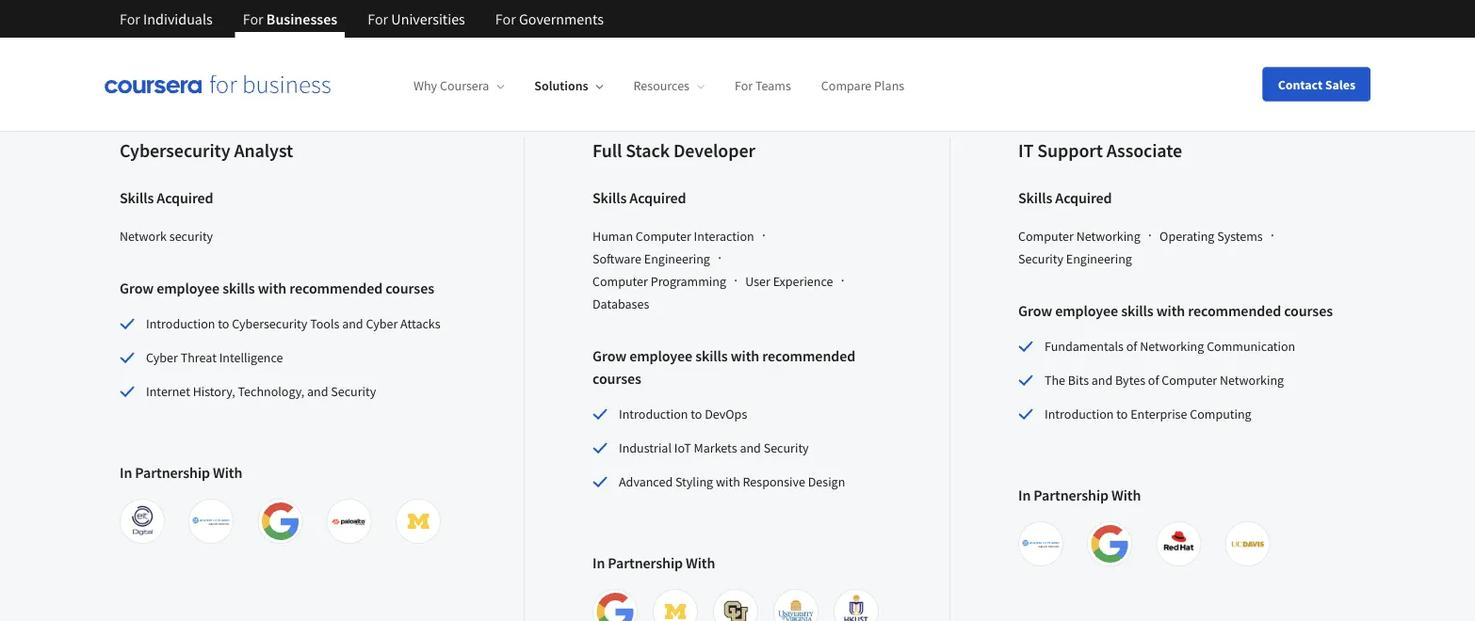 Task type: describe. For each thing, give the bounding box(es) containing it.
for individuals
[[120, 9, 213, 28]]

engineering inside operating systems security engineering
[[1066, 251, 1132, 268]]

it support associate
[[1018, 139, 1182, 163]]

in partnership with for analyst
[[120, 464, 242, 482]]

recommended for it support associate
[[1188, 302, 1281, 320]]

systems
[[1217, 228, 1263, 245]]

cyber threat intelligence
[[146, 350, 283, 367]]

engineering inside human computer interaction software engineering computer programming
[[644, 251, 710, 268]]

grow for it
[[1018, 302, 1052, 320]]

skills for cybersecurity
[[120, 189, 154, 207]]

for governments
[[495, 9, 604, 28]]

network security
[[120, 228, 213, 245]]

1 vertical spatial of
[[1148, 372, 1159, 389]]

in for cybersecurity analyst
[[120, 464, 132, 482]]

content tabs tab list
[[120, 27, 1356, 76]]

design
[[808, 474, 845, 491]]

courses for full stack developer
[[593, 369, 641, 388]]

grow for full
[[593, 347, 627, 366]]

markets
[[694, 440, 737, 457]]

solutions
[[534, 77, 588, 94]]

and right markets
[[740, 440, 761, 457]]

introduction to cybersecurity tools and cyber attacks
[[146, 316, 441, 333]]

history,
[[193, 384, 235, 401]]

computer down fundamentals of networking communication
[[1162, 372, 1217, 389]]

security inside operating systems security engineering
[[1018, 251, 1064, 268]]

in for it support associate
[[1018, 486, 1031, 505]]

intelligence
[[219, 350, 283, 367]]

developer
[[673, 139, 755, 163]]

skills for it
[[1018, 189, 1052, 207]]

for left "teams"
[[735, 77, 753, 94]]

computer down it
[[1018, 228, 1074, 245]]

and right tools
[[342, 316, 363, 333]]

for for businesses
[[243, 9, 263, 28]]

computing
[[1190, 406, 1252, 423]]

courses for cybersecurity analyst
[[385, 279, 434, 298]]

0 horizontal spatial google leader logo image
[[261, 503, 299, 541]]

red hat image
[[1160, 526, 1198, 564]]

partnership for full
[[608, 554, 683, 573]]

fundamentals
[[1045, 338, 1124, 355]]

user experience databases
[[593, 273, 833, 313]]

employee for stack
[[629, 347, 693, 366]]

banner navigation
[[105, 0, 619, 38]]

user
[[745, 273, 770, 290]]

and right bits
[[1092, 372, 1113, 389]]

operating systems security engineering
[[1018, 228, 1263, 268]]

1 vertical spatial cybersecurity
[[232, 316, 307, 333]]

advanced
[[619, 474, 673, 491]]

0 vertical spatial cybersecurity
[[120, 139, 230, 163]]

acquired for stack
[[630, 189, 686, 207]]

full stack developer
[[593, 139, 755, 163]]

coursera for business image
[[105, 75, 331, 94]]

advanced styling with responsive design
[[619, 474, 845, 491]]

0 horizontal spatial ashok leyland logo image
[[192, 503, 230, 541]]

with right styling
[[716, 474, 740, 491]]

for teams
[[735, 77, 791, 94]]

security
[[169, 228, 213, 245]]

introduction for stack
[[619, 406, 688, 423]]

it
[[1018, 139, 1034, 163]]

1 vertical spatial networking
[[1140, 338, 1204, 355]]

databases
[[593, 296, 649, 313]]

skills for full
[[593, 189, 627, 207]]

businesses
[[266, 9, 337, 28]]

for teams link
[[735, 77, 791, 94]]

for for governments
[[495, 9, 516, 28]]

the bits and bytes of computer networking
[[1045, 372, 1284, 389]]

skills for stack
[[695, 347, 728, 366]]

university of michigan image
[[657, 594, 694, 622]]

to for stack
[[691, 406, 702, 423]]

why
[[414, 77, 437, 94]]

skills for analyst
[[223, 279, 255, 298]]

technology,
[[238, 384, 304, 401]]

recommended for cybersecurity analyst
[[289, 279, 383, 298]]

employee for support
[[1055, 302, 1118, 320]]

cybersecurity analyst
[[120, 139, 293, 163]]

teams
[[755, 77, 791, 94]]

analyst
[[234, 139, 293, 163]]

software
[[593, 251, 642, 268]]

resources link
[[634, 77, 705, 94]]

with for full stack developer
[[731, 347, 759, 366]]

compare plans
[[821, 77, 905, 94]]

grow employee skills with recommended courses for full stack developer
[[593, 347, 855, 388]]

devops
[[705, 406, 747, 423]]

industrial
[[619, 440, 672, 457]]

for for individuals
[[120, 9, 140, 28]]

eit digital image
[[123, 503, 161, 541]]

0 horizontal spatial of
[[1126, 338, 1137, 355]]

image 198 image
[[777, 594, 815, 622]]

sales
[[1325, 76, 1356, 93]]

bytes
[[1115, 372, 1146, 389]]

introduction to devops
[[619, 406, 747, 423]]

0 vertical spatial cyber
[[366, 316, 398, 333]]

contact sales button
[[1263, 67, 1371, 101]]

0 vertical spatial networking
[[1076, 228, 1141, 245]]

attacks
[[400, 316, 441, 333]]

individuals
[[143, 9, 213, 28]]

computer networking
[[1018, 228, 1141, 245]]

coursera
[[440, 77, 489, 94]]



Task type: vqa. For each thing, say whether or not it's contained in the screenshot.
Meeting
no



Task type: locate. For each thing, give the bounding box(es) containing it.
contact sales
[[1278, 76, 1356, 93]]

introduction up threat
[[146, 316, 215, 333]]

security for internet history, technology, and security
[[331, 384, 376, 401]]

1 horizontal spatial partnership
[[608, 554, 683, 573]]

0 vertical spatial with
[[213, 464, 242, 482]]

for left governments
[[495, 9, 516, 28]]

skills acquired up network security at the top
[[120, 189, 213, 207]]

1 vertical spatial with
[[1112, 486, 1141, 505]]

to down bytes
[[1117, 406, 1128, 423]]

grow up fundamentals
[[1018, 302, 1052, 320]]

acquired
[[157, 189, 213, 207], [630, 189, 686, 207], [1055, 189, 1112, 207]]

2 vertical spatial with
[[686, 554, 715, 573]]

recommended up communication
[[1188, 302, 1281, 320]]

skills
[[120, 189, 154, 207], [593, 189, 627, 207], [1018, 189, 1052, 207]]

security for industrial iot markets and security
[[764, 440, 809, 457]]

acquired down the stack
[[630, 189, 686, 207]]

in partnership with for support
[[1018, 486, 1141, 505]]

of right bytes
[[1148, 372, 1159, 389]]

0 vertical spatial of
[[1126, 338, 1137, 355]]

1 horizontal spatial with
[[686, 554, 715, 573]]

for universities
[[368, 9, 465, 28]]

courses up communication
[[1284, 302, 1333, 320]]

skills acquired for cybersecurity
[[120, 189, 213, 207]]

security down tools
[[331, 384, 376, 401]]

responsive
[[743, 474, 805, 491]]

engineering down 'computer networking'
[[1066, 251, 1132, 268]]

governments
[[519, 9, 604, 28]]

2 vertical spatial partnership
[[608, 554, 683, 573]]

iot
[[674, 440, 691, 457]]

2 horizontal spatial partnership
[[1034, 486, 1109, 505]]

cyber
[[366, 316, 398, 333], [146, 350, 178, 367]]

3 acquired from the left
[[1055, 189, 1112, 207]]

1 horizontal spatial to
[[691, 406, 702, 423]]

2 horizontal spatial google leader logo image
[[1091, 526, 1129, 564]]

0 vertical spatial in partnership with
[[120, 464, 242, 482]]

2 horizontal spatial with
[[1112, 486, 1141, 505]]

palo alto networks image
[[330, 503, 368, 541]]

1 horizontal spatial skills acquired
[[593, 189, 686, 207]]

0 horizontal spatial recommended
[[289, 279, 383, 298]]

1 horizontal spatial skills
[[593, 189, 627, 207]]

0 vertical spatial grow employee skills with recommended courses
[[120, 279, 434, 298]]

acquired for support
[[1055, 189, 1112, 207]]

grow employee skills with recommended courses
[[120, 279, 434, 298], [1018, 302, 1333, 320], [593, 347, 855, 388]]

with for analyst
[[213, 464, 242, 482]]

employee inside grow employee skills with recommended courses
[[629, 347, 693, 366]]

0 horizontal spatial grow employee skills with recommended courses
[[120, 279, 434, 298]]

0 horizontal spatial with
[[213, 464, 242, 482]]

2 vertical spatial grow employee skills with recommended courses
[[593, 347, 855, 388]]

2 horizontal spatial acquired
[[1055, 189, 1112, 207]]

grow down databases
[[593, 347, 627, 366]]

0 vertical spatial recommended
[[289, 279, 383, 298]]

introduction for analyst
[[146, 316, 215, 333]]

acquired up 'computer networking'
[[1055, 189, 1112, 207]]

tools
[[310, 316, 339, 333]]

full
[[593, 139, 622, 163]]

0 vertical spatial security
[[1018, 251, 1064, 268]]

cyber left the attacks
[[366, 316, 398, 333]]

grow employee skills with recommended courses up devops at the bottom
[[593, 347, 855, 388]]

internet history, technology, and security
[[146, 384, 376, 401]]

with
[[258, 279, 287, 298], [1157, 302, 1185, 320], [731, 347, 759, 366], [716, 474, 740, 491]]

2 horizontal spatial recommended
[[1188, 302, 1281, 320]]

with down 'introduction to enterprise computing'
[[1112, 486, 1141, 505]]

2 vertical spatial in
[[593, 554, 605, 573]]

2 vertical spatial networking
[[1220, 372, 1284, 389]]

0 horizontal spatial employee
[[157, 279, 220, 298]]

1 horizontal spatial introduction
[[619, 406, 688, 423]]

engineering up the programming
[[644, 251, 710, 268]]

1 horizontal spatial security
[[764, 440, 809, 457]]

2 vertical spatial security
[[764, 440, 809, 457]]

with up introduction to cybersecurity tools and cyber attacks
[[258, 279, 287, 298]]

skills inside grow employee skills with recommended courses
[[695, 347, 728, 366]]

bits
[[1068, 372, 1089, 389]]

skills up human
[[593, 189, 627, 207]]

courses for it support associate
[[1284, 302, 1333, 320]]

employee for analyst
[[157, 279, 220, 298]]

network
[[120, 228, 167, 245]]

stack
[[626, 139, 670, 163]]

ashok leyland logo image
[[192, 503, 230, 541], [1022, 526, 1060, 564]]

2 skills from the left
[[593, 189, 627, 207]]

recommended
[[289, 279, 383, 298], [1188, 302, 1281, 320], [762, 347, 855, 366]]

acquired for analyst
[[157, 189, 213, 207]]

recommended down experience
[[762, 347, 855, 366]]

cybersecurity up intelligence
[[232, 316, 307, 333]]

0 horizontal spatial skills acquired
[[120, 189, 213, 207]]

1 engineering from the left
[[644, 251, 710, 268]]

recommended for full stack developer
[[762, 347, 855, 366]]

2 horizontal spatial skills
[[1018, 189, 1052, 207]]

0 horizontal spatial in partnership with
[[120, 464, 242, 482]]

why coursera link
[[414, 77, 504, 94]]

1 horizontal spatial grow
[[593, 347, 627, 366]]

cyber up the internet
[[146, 350, 178, 367]]

0 vertical spatial courses
[[385, 279, 434, 298]]

cybersecurity down coursera for business image
[[120, 139, 230, 163]]

1 acquired from the left
[[157, 189, 213, 207]]

grow down the network
[[120, 279, 154, 298]]

0 horizontal spatial cyber
[[146, 350, 178, 367]]

courses up the attacks
[[385, 279, 434, 298]]

2 horizontal spatial to
[[1117, 406, 1128, 423]]

and
[[342, 316, 363, 333], [1092, 372, 1113, 389], [307, 384, 328, 401], [740, 440, 761, 457]]

1 vertical spatial in
[[1018, 486, 1031, 505]]

1 vertical spatial skills
[[1121, 302, 1154, 320]]

recommended up tools
[[289, 279, 383, 298]]

2 vertical spatial employee
[[629, 347, 693, 366]]

1 vertical spatial cyber
[[146, 350, 178, 367]]

with up devops at the bottom
[[731, 347, 759, 366]]

2 vertical spatial recommended
[[762, 347, 855, 366]]

2 horizontal spatial security
[[1018, 251, 1064, 268]]

grow employee skills with recommended courses for cybersecurity analyst
[[120, 279, 434, 298]]

programming
[[651, 273, 726, 290]]

computer right human
[[636, 228, 691, 245]]

2 horizontal spatial introduction
[[1045, 406, 1114, 423]]

experience
[[773, 273, 833, 290]]

grow for cybersecurity
[[120, 279, 154, 298]]

1 horizontal spatial google leader logo image
[[596, 594, 634, 622]]

google leader logo image left red hat image
[[1091, 526, 1129, 564]]

for
[[120, 9, 140, 28], [243, 9, 263, 28], [368, 9, 388, 28], [495, 9, 516, 28], [735, 77, 753, 94]]

2 engineering from the left
[[1066, 251, 1132, 268]]

with
[[213, 464, 242, 482], [1112, 486, 1141, 505], [686, 554, 715, 573]]

for businesses
[[243, 9, 337, 28]]

skills
[[223, 279, 255, 298], [1121, 302, 1154, 320], [695, 347, 728, 366]]

2 horizontal spatial skills
[[1121, 302, 1154, 320]]

1 horizontal spatial recommended
[[762, 347, 855, 366]]

0 horizontal spatial security
[[331, 384, 376, 401]]

1 horizontal spatial in partnership with
[[593, 554, 715, 573]]

0 horizontal spatial grow
[[120, 279, 154, 298]]

why coursera
[[414, 77, 489, 94]]

acquired up security
[[157, 189, 213, 207]]

security up "responsive"
[[764, 440, 809, 457]]

to up the cyber threat intelligence
[[218, 316, 229, 333]]

0 horizontal spatial in
[[120, 464, 132, 482]]

1 skills from the left
[[120, 189, 154, 207]]

with down history,
[[213, 464, 242, 482]]

engineering
[[644, 251, 710, 268], [1066, 251, 1132, 268]]

in partnership with for stack
[[593, 554, 715, 573]]

operating
[[1160, 228, 1215, 245]]

for left universities
[[368, 9, 388, 28]]

0 horizontal spatial courses
[[385, 279, 434, 298]]

skills up introduction to cybersecurity tools and cyber attacks
[[223, 279, 255, 298]]

0 horizontal spatial introduction
[[146, 316, 215, 333]]

threat
[[181, 350, 217, 367]]

human
[[593, 228, 633, 245]]

2 vertical spatial in partnership with
[[593, 554, 715, 573]]

introduction down bits
[[1045, 406, 1114, 423]]

1 vertical spatial grow
[[1018, 302, 1052, 320]]

university of california davis image
[[1229, 526, 1267, 564]]

university of colorado boulder image
[[717, 594, 755, 622]]

of up bytes
[[1126, 338, 1137, 355]]

employee up introduction to devops
[[629, 347, 693, 366]]

1 vertical spatial recommended
[[1188, 302, 1281, 320]]

skills up devops at the bottom
[[695, 347, 728, 366]]

with up fundamentals of networking communication
[[1157, 302, 1185, 320]]

with for stack
[[686, 554, 715, 573]]

employee down security
[[157, 279, 220, 298]]

university of michigan image
[[399, 503, 437, 541]]

in partnership with
[[120, 464, 242, 482], [1018, 486, 1141, 505], [593, 554, 715, 573]]

0 vertical spatial employee
[[157, 279, 220, 298]]

0 horizontal spatial to
[[218, 316, 229, 333]]

0 vertical spatial grow
[[120, 279, 154, 298]]

1 horizontal spatial acquired
[[630, 189, 686, 207]]

2 horizontal spatial grow
[[1018, 302, 1052, 320]]

compare
[[821, 77, 872, 94]]

2 vertical spatial courses
[[593, 369, 641, 388]]

2 skills acquired from the left
[[593, 189, 686, 207]]

and right technology,
[[307, 384, 328, 401]]

courses
[[385, 279, 434, 298], [1284, 302, 1333, 320], [593, 369, 641, 388]]

3 skills acquired from the left
[[1018, 189, 1112, 207]]

courses down databases
[[593, 369, 641, 388]]

0 horizontal spatial skills
[[120, 189, 154, 207]]

skills up the network
[[120, 189, 154, 207]]

recommended inside grow employee skills with recommended courses
[[762, 347, 855, 366]]

security down 'computer networking'
[[1018, 251, 1064, 268]]

1 horizontal spatial cyber
[[366, 316, 398, 333]]

networking down communication
[[1220, 372, 1284, 389]]

security
[[1018, 251, 1064, 268], [331, 384, 376, 401], [764, 440, 809, 457]]

1 skills acquired from the left
[[120, 189, 213, 207]]

1 vertical spatial courses
[[1284, 302, 1333, 320]]

skills acquired for it
[[1018, 189, 1112, 207]]

skills acquired up human
[[593, 189, 686, 207]]

1 vertical spatial grow employee skills with recommended courses
[[1018, 302, 1333, 320]]

interaction
[[694, 228, 754, 245]]

2 vertical spatial skills
[[695, 347, 728, 366]]

networking
[[1076, 228, 1141, 245], [1140, 338, 1204, 355], [1220, 372, 1284, 389]]

2 horizontal spatial in
[[1018, 486, 1031, 505]]

support
[[1037, 139, 1103, 163]]

solutions link
[[534, 77, 603, 94]]

for left individuals on the top
[[120, 9, 140, 28]]

grow employee skills with recommended courses up introduction to cybersecurity tools and cyber attacks
[[120, 279, 434, 298]]

grow
[[120, 279, 154, 298], [1018, 302, 1052, 320], [593, 347, 627, 366]]

2 acquired from the left
[[630, 189, 686, 207]]

1 horizontal spatial grow employee skills with recommended courses
[[593, 347, 855, 388]]

resources
[[634, 77, 690, 94]]

cybersecurity
[[120, 139, 230, 163], [232, 316, 307, 333]]

computer up databases
[[593, 273, 648, 290]]

0 horizontal spatial skills
[[223, 279, 255, 298]]

0 horizontal spatial engineering
[[644, 251, 710, 268]]

1 horizontal spatial employee
[[629, 347, 693, 366]]

google leader logo image left the palo alto networks image at the bottom left
[[261, 503, 299, 541]]

internet
[[146, 384, 190, 401]]

employee up fundamentals
[[1055, 302, 1118, 320]]

1 horizontal spatial cybersecurity
[[232, 316, 307, 333]]

skills acquired for full
[[593, 189, 686, 207]]

reskill for in-demand tech roles tab panel
[[120, 77, 1356, 622]]

1 vertical spatial employee
[[1055, 302, 1118, 320]]

with for it support associate
[[1157, 302, 1185, 320]]

for left businesses at left top
[[243, 9, 263, 28]]

1 horizontal spatial ashok leyland logo image
[[1022, 526, 1060, 564]]

fundamentals of networking communication
[[1045, 338, 1295, 355]]

styling
[[675, 474, 713, 491]]

skills for support
[[1121, 302, 1154, 320]]

employee
[[157, 279, 220, 298], [1055, 302, 1118, 320], [629, 347, 693, 366]]

1 horizontal spatial of
[[1148, 372, 1159, 389]]

grow inside grow employee skills with recommended courses
[[593, 347, 627, 366]]

1 vertical spatial security
[[331, 384, 376, 401]]

with for cybersecurity analyst
[[258, 279, 287, 298]]

1 horizontal spatial in
[[593, 554, 605, 573]]

2 horizontal spatial employee
[[1055, 302, 1118, 320]]

introduction to enterprise computing
[[1045, 406, 1252, 423]]

with up university of michigan image
[[686, 554, 715, 573]]

partnership for cybersecurity
[[135, 464, 210, 482]]

2 vertical spatial grow
[[593, 347, 627, 366]]

the hong kong university of science and technology image
[[837, 594, 875, 622]]

introduction up industrial
[[619, 406, 688, 423]]

industrial iot markets and security
[[619, 440, 809, 457]]

universities
[[391, 9, 465, 28]]

introduction
[[146, 316, 215, 333], [619, 406, 688, 423], [1045, 406, 1114, 423]]

3 skills from the left
[[1018, 189, 1052, 207]]

associate
[[1107, 139, 1182, 163]]

0 horizontal spatial cybersecurity
[[120, 139, 230, 163]]

in
[[120, 464, 132, 482], [1018, 486, 1031, 505], [593, 554, 605, 573]]

google leader logo image
[[261, 503, 299, 541], [1091, 526, 1129, 564], [596, 594, 634, 622]]

2 horizontal spatial in partnership with
[[1018, 486, 1141, 505]]

skills acquired up 'computer networking'
[[1018, 189, 1112, 207]]

networking left "operating"
[[1076, 228, 1141, 245]]

skills acquired
[[120, 189, 213, 207], [593, 189, 686, 207], [1018, 189, 1112, 207]]

enterprise
[[1131, 406, 1187, 423]]

in for full stack developer
[[593, 554, 605, 573]]

compare plans link
[[821, 77, 905, 94]]

1 horizontal spatial skills
[[695, 347, 728, 366]]

partnership
[[135, 464, 210, 482], [1034, 486, 1109, 505], [608, 554, 683, 573]]

google leader logo image left university of michigan image
[[596, 594, 634, 622]]

to for analyst
[[218, 316, 229, 333]]

0 vertical spatial partnership
[[135, 464, 210, 482]]

partnership for it
[[1034, 486, 1109, 505]]

networking up "the bits and bytes of computer networking"
[[1140, 338, 1204, 355]]

with for support
[[1112, 486, 1141, 505]]

0 vertical spatial in
[[120, 464, 132, 482]]

human computer interaction software engineering computer programming
[[593, 228, 754, 290]]

contact
[[1278, 76, 1323, 93]]

2 horizontal spatial grow employee skills with recommended courses
[[1018, 302, 1333, 320]]

to
[[218, 316, 229, 333], [691, 406, 702, 423], [1117, 406, 1128, 423]]

communication
[[1207, 338, 1295, 355]]

2 horizontal spatial courses
[[1284, 302, 1333, 320]]

skills down it
[[1018, 189, 1052, 207]]

0 horizontal spatial partnership
[[135, 464, 210, 482]]

grow employee skills with recommended courses up fundamentals of networking communication
[[1018, 302, 1333, 320]]

courses inside grow employee skills with recommended courses
[[593, 369, 641, 388]]

for for universities
[[368, 9, 388, 28]]

to left devops at the bottom
[[691, 406, 702, 423]]

2 horizontal spatial skills acquired
[[1018, 189, 1112, 207]]

0 horizontal spatial acquired
[[157, 189, 213, 207]]

the
[[1045, 372, 1066, 389]]

1 vertical spatial in partnership with
[[1018, 486, 1141, 505]]

0 vertical spatial skills
[[223, 279, 255, 298]]

skills up fundamentals of networking communication
[[1121, 302, 1154, 320]]

plans
[[874, 77, 905, 94]]

grow employee skills with recommended courses for it support associate
[[1018, 302, 1333, 320]]



